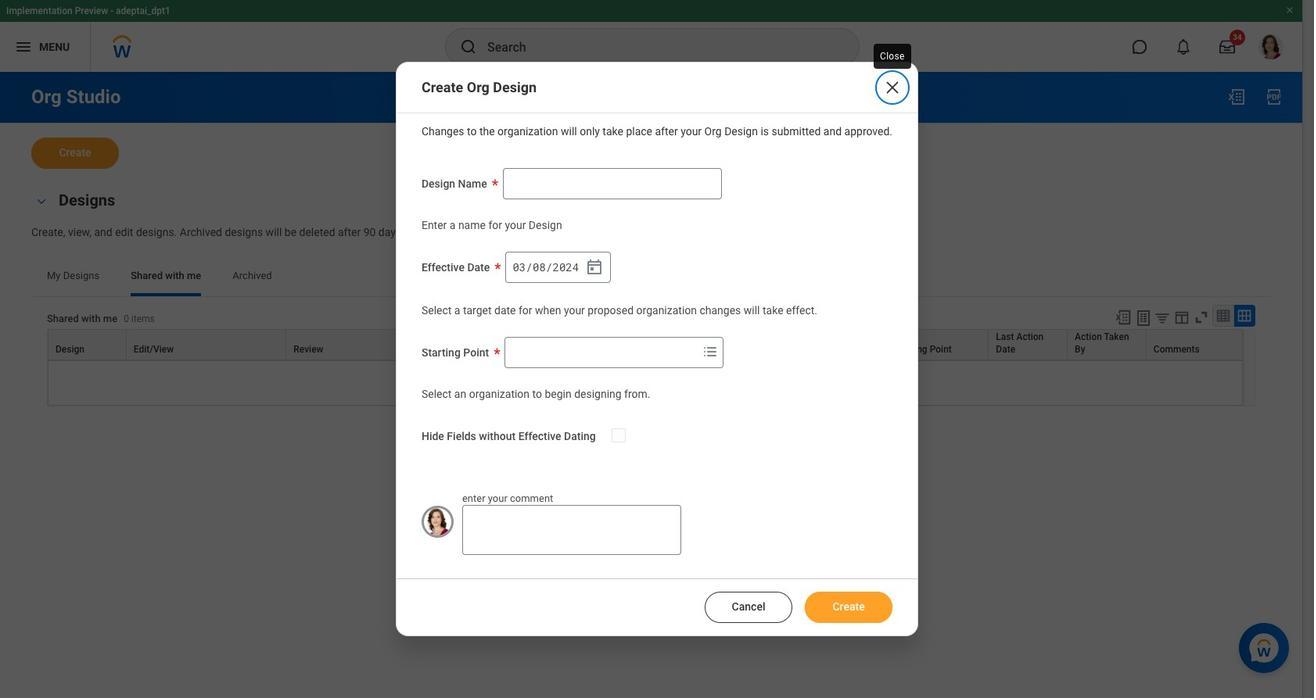Task type: locate. For each thing, give the bounding box(es) containing it.
0 vertical spatial organization
[[498, 125, 558, 137]]

0 vertical spatial create button
[[31, 138, 119, 169]]

archived
[[180, 226, 222, 239], [233, 270, 272, 281]]

take
[[603, 125, 623, 137], [763, 304, 783, 317]]

row
[[48, 329, 1243, 360]]

0 horizontal spatial effective
[[422, 261, 465, 274]]

starting point
[[894, 344, 952, 355], [422, 346, 489, 359]]

dating
[[564, 430, 596, 442]]

effective date group
[[506, 252, 611, 283]]

create org design dialog
[[396, 62, 918, 637]]

0 horizontal spatial create button
[[31, 138, 119, 169]]

organization right the
[[498, 125, 558, 137]]

enter a name for your design
[[422, 219, 562, 232]]

0 horizontal spatial archived
[[180, 226, 222, 239]]

after
[[655, 125, 678, 137], [338, 226, 361, 239]]

effective
[[422, 261, 465, 274], [518, 430, 561, 442]]

1 / from the left
[[526, 259, 532, 274]]

0 horizontal spatial me
[[103, 313, 117, 325]]

designs.
[[136, 226, 177, 239]]

fullscreen image
[[1193, 309, 1210, 326]]

export to excel image left view printable version (pdf) image
[[1227, 88, 1246, 106]]

2 vertical spatial create
[[833, 601, 865, 613]]

items
[[131, 314, 155, 325], [611, 375, 643, 390]]

after left 90
[[338, 226, 361, 239]]

1 horizontal spatial point
[[930, 344, 952, 355]]

0 vertical spatial create
[[422, 79, 463, 95]]

1 horizontal spatial effective
[[518, 430, 561, 442]]

1 vertical spatial for
[[519, 304, 532, 317]]

1 vertical spatial will
[[266, 226, 282, 239]]

designs right my
[[63, 270, 99, 281]]

2 horizontal spatial will
[[744, 304, 760, 317]]

/ right 03
[[526, 259, 532, 274]]

export to excel image
[[1227, 88, 1246, 106], [1115, 309, 1132, 326]]

0 vertical spatial select
[[422, 304, 452, 317]]

0 vertical spatial shared
[[131, 270, 163, 281]]

0 horizontal spatial /
[[526, 259, 532, 274]]

1 vertical spatial create
[[59, 146, 91, 159]]

items right no
[[611, 375, 643, 390]]

0 vertical spatial with
[[165, 270, 184, 281]]

toolbar
[[1108, 305, 1255, 329]]

0 horizontal spatial date
[[467, 261, 490, 274]]

organization left changes
[[636, 304, 697, 317]]

begin
[[545, 388, 572, 400]]

action right last
[[1016, 332, 1044, 342]]

1 vertical spatial create button
[[805, 592, 893, 624]]

archived down designs on the top left of the page
[[233, 270, 272, 281]]

1 horizontal spatial create
[[422, 79, 463, 95]]

date down last
[[996, 344, 1015, 355]]

2 vertical spatial organization
[[469, 388, 530, 400]]

date
[[494, 304, 516, 317]]

action up by
[[1075, 332, 1102, 342]]

fields
[[447, 430, 476, 442]]

1 vertical spatial and
[[94, 226, 112, 239]]

0 horizontal spatial export to excel image
[[1115, 309, 1132, 326]]

shared for shared with me
[[131, 270, 163, 281]]

1 horizontal spatial for
[[519, 304, 532, 317]]

to left the begin
[[532, 388, 542, 400]]

/ right 08
[[546, 259, 552, 274]]

org down search image
[[467, 79, 490, 95]]

and
[[824, 125, 842, 137], [94, 226, 112, 239]]

0 vertical spatial after
[[655, 125, 678, 137]]

2 horizontal spatial create
[[833, 601, 865, 613]]

1 vertical spatial archived
[[233, 270, 272, 281]]

close environment banner image
[[1285, 5, 1295, 15]]

and inside "create org design" dialog
[[824, 125, 842, 137]]

1 select from the top
[[422, 304, 452, 317]]

a right enter
[[450, 219, 456, 232]]

1 vertical spatial effective
[[518, 430, 561, 442]]

your
[[681, 125, 702, 137], [505, 219, 526, 232], [564, 304, 585, 317], [488, 493, 507, 504]]

date
[[467, 261, 490, 274], [996, 344, 1015, 355]]

1 horizontal spatial starting point
[[894, 344, 952, 355]]

take left effect.
[[763, 304, 783, 317]]

only
[[580, 125, 600, 137]]

1 vertical spatial with
[[81, 313, 101, 325]]

last action date
[[996, 332, 1044, 355]]

after right the place
[[655, 125, 678, 137]]

taken
[[1104, 332, 1129, 342]]

1 horizontal spatial export to excel image
[[1227, 88, 1246, 106]]

tab list containing my designs
[[31, 259, 1271, 296]]

enter your comment text field
[[462, 506, 681, 556]]

organization
[[498, 125, 558, 137], [636, 304, 697, 317], [469, 388, 530, 400]]

archived left designs on the top left of the page
[[180, 226, 222, 239]]

changes
[[700, 304, 741, 317]]

edit/view
[[134, 344, 174, 355]]

date inside "create org design" dialog
[[467, 261, 490, 274]]

1 vertical spatial a
[[454, 304, 460, 317]]

0 horizontal spatial items
[[131, 314, 155, 325]]

after inside designs group
[[338, 226, 361, 239]]

0 horizontal spatial create
[[59, 146, 91, 159]]

0 horizontal spatial starting
[[422, 346, 461, 359]]

design
[[493, 79, 537, 95], [724, 125, 758, 137], [422, 178, 455, 190], [529, 219, 562, 232], [56, 344, 84, 355]]

me for shared with me 0 items
[[103, 313, 117, 325]]

by
[[1075, 344, 1085, 355]]

will left be
[[266, 226, 282, 239]]

with down designs.
[[165, 270, 184, 281]]

1 horizontal spatial create button
[[805, 592, 893, 624]]

select left an
[[422, 388, 452, 400]]

0 horizontal spatial and
[[94, 226, 112, 239]]

no
[[591, 375, 608, 390]]

0 vertical spatial effective
[[422, 261, 465, 274]]

days.
[[378, 226, 404, 239]]

for
[[488, 219, 502, 232], [519, 304, 532, 317]]

0 horizontal spatial org
[[31, 86, 62, 108]]

will
[[561, 125, 577, 137], [266, 226, 282, 239], [744, 304, 760, 317]]

design inside popup button
[[56, 344, 84, 355]]

1 horizontal spatial action
[[1075, 332, 1102, 342]]

starting point button
[[887, 330, 988, 360]]

1 horizontal spatial after
[[655, 125, 678, 137]]

export to excel image left export to worksheets icon
[[1115, 309, 1132, 326]]

to
[[467, 125, 477, 137], [532, 388, 542, 400]]

1 horizontal spatial items
[[611, 375, 643, 390]]

starting inside popup button
[[894, 344, 927, 355]]

proposed
[[588, 304, 634, 317]]

1 horizontal spatial take
[[763, 304, 783, 317]]

select
[[422, 304, 452, 317], [422, 388, 452, 400]]

preview
[[75, 5, 108, 16]]

implementation
[[6, 5, 73, 16]]

create org design
[[422, 79, 537, 95]]

1 vertical spatial after
[[338, 226, 361, 239]]

and left approved. on the right of the page
[[824, 125, 842, 137]]

create,
[[31, 226, 65, 239]]

inbox large image
[[1219, 39, 1235, 55]]

org studio main content
[[0, 72, 1302, 463]]

0 horizontal spatial will
[[266, 226, 282, 239]]

1 horizontal spatial starting
[[894, 344, 927, 355]]

for right name
[[488, 219, 502, 232]]

after inside "create org design" dialog
[[655, 125, 678, 137]]

export to excel image for view printable version (pdf) image
[[1227, 88, 1246, 106]]

1 horizontal spatial with
[[165, 270, 184, 281]]

my designs
[[47, 270, 99, 281]]

1 horizontal spatial /
[[546, 259, 552, 274]]

effective date
[[422, 261, 490, 274]]

org left studio
[[31, 86, 62, 108]]

0 horizontal spatial shared
[[47, 313, 79, 325]]

expand table image
[[1237, 308, 1252, 324]]

with for shared with me 0 items
[[81, 313, 101, 325]]

to left the
[[467, 125, 477, 137]]

and left edit
[[94, 226, 112, 239]]

toolbar inside org studio main content
[[1108, 305, 1255, 329]]

create inside org studio main content
[[59, 146, 91, 159]]

x image
[[883, 78, 902, 97]]

0 horizontal spatial with
[[81, 313, 101, 325]]

effective down enter
[[422, 261, 465, 274]]

create
[[422, 79, 463, 95], [59, 146, 91, 159], [833, 601, 865, 613]]

available.
[[646, 375, 699, 390]]

row containing last action date
[[48, 329, 1243, 360]]

chevron down image
[[32, 196, 51, 207]]

0 horizontal spatial take
[[603, 125, 623, 137]]

1 horizontal spatial date
[[996, 344, 1015, 355]]

shared up design popup button
[[47, 313, 79, 325]]

me left 0
[[103, 313, 117, 325]]

implementation preview -   adeptai_dpt1
[[6, 5, 170, 16]]

tab list
[[31, 259, 1271, 296]]

when
[[535, 304, 561, 317]]

create button
[[31, 138, 119, 169], [805, 592, 893, 624]]

a
[[450, 219, 456, 232], [454, 304, 460, 317]]

date left 03
[[467, 261, 490, 274]]

0 horizontal spatial action
[[1016, 332, 1044, 342]]

me
[[187, 270, 201, 281], [103, 313, 117, 325]]

me for shared with me
[[187, 270, 201, 281]]

0 vertical spatial archived
[[180, 226, 222, 239]]

1 horizontal spatial and
[[824, 125, 842, 137]]

1 vertical spatial to
[[532, 388, 542, 400]]

comment
[[510, 493, 553, 504]]

org left is
[[704, 125, 722, 137]]

point inside "create org design" dialog
[[463, 346, 489, 359]]

0 horizontal spatial after
[[338, 226, 361, 239]]

0
[[124, 314, 129, 325]]

shared down designs.
[[131, 270, 163, 281]]

0 horizontal spatial to
[[467, 125, 477, 137]]

point inside popup button
[[930, 344, 952, 355]]

1 vertical spatial export to excel image
[[1115, 309, 1132, 326]]

will right changes
[[744, 304, 760, 317]]

designs group
[[31, 188, 1271, 240]]

changes
[[422, 125, 464, 137]]

1 horizontal spatial org
[[467, 79, 490, 95]]

your up 03
[[505, 219, 526, 232]]

take right only
[[603, 125, 623, 137]]

2 select from the top
[[422, 388, 452, 400]]

0 horizontal spatial for
[[488, 219, 502, 232]]

no items available.
[[591, 375, 699, 390]]

action inside last action date
[[1016, 332, 1044, 342]]

enter
[[422, 219, 447, 232]]

0 vertical spatial a
[[450, 219, 456, 232]]

with up design popup button
[[81, 313, 101, 325]]

shared with me
[[131, 270, 201, 281]]

prompts image
[[701, 342, 720, 361]]

organization right an
[[469, 388, 530, 400]]

2 vertical spatial will
[[744, 304, 760, 317]]

2024
[[553, 259, 579, 274]]

export to excel image for export to worksheets icon
[[1115, 309, 1132, 326]]

1 horizontal spatial shared
[[131, 270, 163, 281]]

0 vertical spatial me
[[187, 270, 201, 281]]

org inside org studio main content
[[31, 86, 62, 108]]

select up 'copy'
[[422, 304, 452, 317]]

comments
[[1154, 344, 1200, 355]]

1 vertical spatial select
[[422, 388, 452, 400]]

for right date
[[519, 304, 532, 317]]

close tooltip
[[871, 41, 914, 72]]

0 vertical spatial items
[[131, 314, 155, 325]]

copy
[[419, 344, 440, 355]]

select a target date for when your proposed organization changes will take effect.
[[422, 304, 817, 317]]

items right 0
[[131, 314, 155, 325]]

1 action from the left
[[1016, 332, 1044, 342]]

design left is
[[724, 125, 758, 137]]

a for enter
[[450, 219, 456, 232]]

design down shared with me 0 items
[[56, 344, 84, 355]]

your right enter
[[488, 493, 507, 504]]

org
[[467, 79, 490, 95], [31, 86, 62, 108], [704, 125, 722, 137]]

point
[[930, 344, 952, 355], [463, 346, 489, 359]]

0 vertical spatial will
[[561, 125, 577, 137]]

0 vertical spatial designs
[[59, 191, 115, 210]]

export to worksheets image
[[1134, 309, 1153, 328]]

designs up view,
[[59, 191, 115, 210]]

0 vertical spatial export to excel image
[[1227, 88, 1246, 106]]

2 action from the left
[[1075, 332, 1102, 342]]

me down create, view, and edit designs. archived designs will be deleted after 90 days.
[[187, 270, 201, 281]]

will left only
[[561, 125, 577, 137]]

shared for shared with me 0 items
[[47, 313, 79, 325]]

effective left dating
[[518, 430, 561, 442]]

0 horizontal spatial point
[[463, 346, 489, 359]]

review
[[294, 344, 323, 355]]

employee's photo (logan mcneil) image
[[422, 506, 454, 538]]

1 vertical spatial date
[[996, 344, 1015, 355]]

1 vertical spatial me
[[103, 313, 117, 325]]

0 vertical spatial to
[[467, 125, 477, 137]]

0 vertical spatial date
[[467, 261, 490, 274]]

2 / from the left
[[546, 259, 552, 274]]

starting
[[894, 344, 927, 355], [422, 346, 461, 359]]

edit
[[115, 226, 133, 239]]

status
[[702, 344, 729, 355]]

0 horizontal spatial starting point
[[422, 346, 489, 359]]

0 vertical spatial and
[[824, 125, 842, 137]]

notifications large image
[[1176, 39, 1191, 55]]

Design Name text field
[[503, 168, 722, 200]]

1 horizontal spatial me
[[187, 270, 201, 281]]

a left target
[[454, 304, 460, 317]]

select an organization to begin designing from.
[[422, 388, 650, 400]]

1 vertical spatial shared
[[47, 313, 79, 325]]

08
[[533, 259, 546, 274]]

0 vertical spatial for
[[488, 219, 502, 232]]



Task type: describe. For each thing, give the bounding box(es) containing it.
name
[[458, 178, 487, 190]]

comments button
[[1147, 330, 1242, 360]]

my
[[47, 270, 61, 281]]

view printable version (pdf) image
[[1265, 88, 1284, 106]]

-
[[110, 5, 114, 16]]

90
[[363, 226, 376, 239]]

create, view, and edit designs. archived designs will be deleted after 90 days.
[[31, 226, 404, 239]]

0 vertical spatial take
[[603, 125, 623, 137]]

click to view/edit grid preferences image
[[1173, 309, 1191, 326]]

search image
[[459, 38, 478, 56]]

is
[[761, 125, 769, 137]]

hide
[[422, 430, 444, 442]]

select for select a target date for when your proposed organization changes will take effect.
[[422, 304, 452, 317]]

status button
[[695, 330, 773, 360]]

designing
[[574, 388, 622, 400]]

and inside designs group
[[94, 226, 112, 239]]

cancel
[[732, 601, 765, 613]]

adeptai_dpt1
[[116, 5, 170, 16]]

place
[[626, 125, 652, 137]]

last
[[996, 332, 1014, 342]]

date inside last action date
[[996, 344, 1015, 355]]

starting point inside popup button
[[894, 344, 952, 355]]

your right the place
[[681, 125, 702, 137]]

1 vertical spatial items
[[611, 375, 643, 390]]

enter
[[462, 493, 485, 504]]

starting inside "create org design" dialog
[[422, 346, 461, 359]]

design name
[[422, 178, 487, 190]]

03 / 08 / 2024
[[513, 259, 579, 274]]

a for select
[[454, 304, 460, 317]]

table image
[[1216, 308, 1231, 324]]

design up 03 / 08 / 2024
[[529, 219, 562, 232]]

last action date button
[[989, 330, 1067, 360]]

with for shared with me
[[165, 270, 184, 281]]

copy button
[[412, 330, 513, 360]]

design button
[[48, 330, 126, 360]]

review button
[[287, 330, 411, 360]]

changes to the organization will only take place after your org design is submitted and approved.
[[422, 125, 893, 137]]

starting point inside "create org design" dialog
[[422, 346, 489, 359]]

1 vertical spatial take
[[763, 304, 783, 317]]

the
[[479, 125, 495, 137]]

studio
[[66, 86, 121, 108]]

1 horizontal spatial to
[[532, 388, 542, 400]]

deleted
[[299, 226, 335, 239]]

design left name
[[422, 178, 455, 190]]

1 vertical spatial organization
[[636, 304, 697, 317]]

tab list inside org studio main content
[[31, 259, 1271, 296]]

approved.
[[844, 125, 893, 137]]

shared with me 0 items
[[47, 313, 155, 325]]

select for select an organization to begin designing from.
[[422, 388, 452, 400]]

1 horizontal spatial archived
[[233, 270, 272, 281]]

without
[[479, 430, 516, 442]]

hide fields without effective dating
[[422, 430, 596, 442]]

be
[[285, 226, 297, 239]]

will inside designs group
[[266, 226, 282, 239]]

action inside action taken by
[[1075, 332, 1102, 342]]

items inside shared with me 0 items
[[131, 314, 155, 325]]

org studio
[[31, 86, 121, 108]]

your right when in the top of the page
[[564, 304, 585, 317]]

Starting Point field
[[505, 339, 698, 367]]

2 horizontal spatial org
[[704, 125, 722, 137]]

designs
[[225, 226, 263, 239]]

view,
[[68, 226, 92, 239]]

action taken by button
[[1068, 330, 1146, 360]]

designs inside designs group
[[59, 191, 115, 210]]

target
[[463, 304, 492, 317]]

effect.
[[786, 304, 817, 317]]

designs button
[[59, 191, 115, 210]]

1 horizontal spatial will
[[561, 125, 577, 137]]

an
[[454, 388, 466, 400]]

enter your comment
[[462, 493, 553, 504]]

03
[[513, 259, 526, 274]]

close
[[880, 51, 905, 62]]

select to filter grid data image
[[1154, 310, 1171, 326]]

1 vertical spatial designs
[[63, 270, 99, 281]]

name
[[458, 219, 486, 232]]

edit/view button
[[127, 330, 286, 360]]

archived inside designs group
[[180, 226, 222, 239]]

profile logan mcneil element
[[1249, 30, 1293, 64]]

calendar image
[[585, 258, 604, 277]]

from.
[[624, 388, 650, 400]]

design up the
[[493, 79, 537, 95]]

implementation preview -   adeptai_dpt1 banner
[[0, 0, 1302, 72]]

action taken by
[[1075, 332, 1129, 355]]

row inside org studio main content
[[48, 329, 1243, 360]]

submitted
[[772, 125, 821, 137]]

cancel button
[[705, 592, 792, 624]]



Task type: vqa. For each thing, say whether or not it's contained in the screenshot.
second the 13
no



